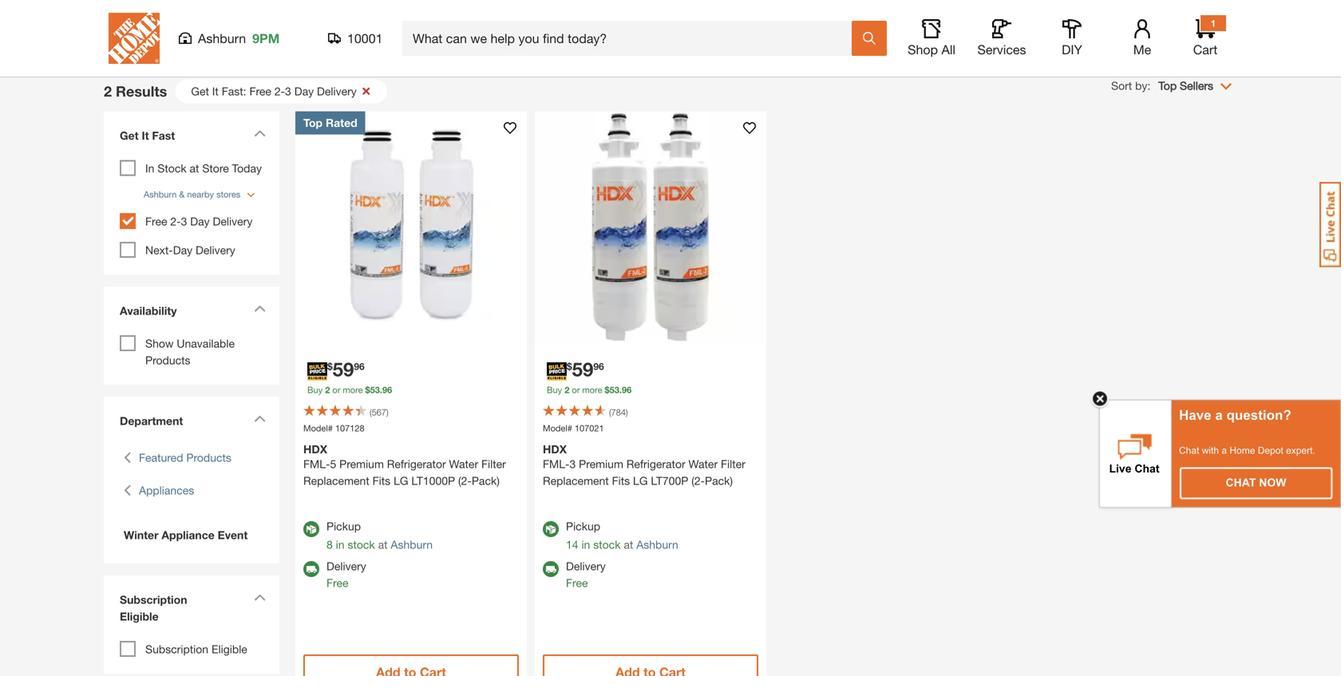 Task type: describe. For each thing, give the bounding box(es) containing it.
depot
[[1258, 445, 1284, 456]]

available shipping image
[[303, 561, 319, 577]]

pickup 14 in stock at ashburn
[[566, 520, 679, 551]]

show unavailable products link
[[145, 337, 235, 367]]

( 784 )
[[609, 407, 628, 418]]

unavailable
[[177, 337, 235, 350]]

567
[[372, 407, 386, 418]]

with
[[1202, 445, 1219, 456]]

model# 107128
[[303, 423, 365, 434]]

cart
[[1194, 42, 1218, 57]]

$ up model# 107128
[[327, 361, 333, 372]]

store
[[202, 162, 229, 175]]

chat now
[[1226, 476, 1287, 489]]

caret icon image for subscription eligible
[[254, 594, 266, 601]]

get it fast: free 2-3 day delivery
[[191, 85, 357, 98]]

hdx for hdx fml-3 premium refrigerator water filter replacement fits lg lt700p (2-pack)
[[543, 443, 567, 456]]

services
[[978, 42, 1026, 57]]

fits for lt1000p
[[373, 474, 391, 487]]

8
[[327, 538, 333, 551]]

fml- for 5
[[303, 458, 330, 471]]

2- inside button
[[275, 85, 285, 98]]

0 horizontal spatial at
[[190, 162, 199, 175]]

caret icon image for get it fast
[[254, 130, 266, 137]]

sort by: top sellers
[[1112, 79, 1214, 92]]

107128
[[335, 423, 365, 434]]

hdx fml-3 premium refrigerator water filter replacement fits lg lt700p (2-pack)
[[543, 443, 746, 487]]

784
[[611, 407, 626, 418]]

now
[[1259, 476, 1287, 489]]

ashburn 9pm
[[198, 31, 280, 46]]

in stock at store today
[[145, 162, 262, 175]]

$ 59 96 for hdx fml-3 premium refrigerator water filter replacement fits lg lt700p (2-pack)
[[567, 358, 604, 380]]

by:
[[1136, 79, 1151, 92]]

diy
[[1062, 42, 1083, 57]]

lt1000p
[[412, 474, 455, 487]]

0 horizontal spatial 2
[[104, 83, 112, 100]]

the home depot logo image
[[109, 13, 160, 64]]

next-
[[145, 244, 173, 257]]

( for 3
[[609, 407, 611, 418]]

caret icon image for department
[[254, 415, 266, 422]]

get it fast
[[120, 129, 175, 142]]

hdx for hdx fml-5 premium refrigerator water filter replacement fits lg lt1000p (2-pack)
[[303, 443, 327, 456]]

3 for free 2-3 day delivery
[[181, 215, 187, 228]]

free up next-
[[145, 215, 167, 228]]

0 vertical spatial subscription eligible
[[120, 593, 187, 623]]

get it fast: free 2-3 day delivery button
[[175, 79, 387, 103]]

5
[[330, 458, 336, 471]]

next-day delivery link
[[145, 244, 235, 257]]

59 for hdx fml-5 premium refrigerator water filter replacement fits lg lt1000p (2-pack)
[[333, 358, 354, 380]]

chat
[[1226, 476, 1256, 489]]

buy 2 or more $ 53 . 96 for 3
[[547, 385, 632, 395]]

3 for hdx fml-3 premium refrigerator water filter replacement fits lg lt700p (2-pack)
[[570, 458, 576, 471]]

back caret image
[[124, 482, 131, 499]]

diy button
[[1047, 19, 1098, 57]]

. for 3
[[620, 385, 622, 395]]

0 vertical spatial event
[[429, 13, 531, 59]]

53 for 3
[[610, 385, 620, 395]]

stores
[[216, 189, 241, 200]]

replacement for 5
[[303, 474, 369, 487]]

0 horizontal spatial 2-
[[170, 215, 181, 228]]

or for hdx fml-3 premium refrigerator water filter replacement fits lg lt700p (2-pack)
[[572, 385, 580, 395]]

lg for lt1000p
[[394, 474, 408, 487]]

event inside winter appliance event link
[[218, 529, 248, 542]]

delivery down 14
[[566, 560, 606, 573]]

available for pickup image
[[543, 521, 559, 537]]

question?
[[1227, 407, 1292, 423]]

What can we help you find today? search field
[[413, 22, 851, 55]]

department link
[[112, 405, 271, 438]]

refrigerator for lt700p
[[627, 458, 686, 471]]

replacement for 3
[[543, 474, 609, 487]]

refrigerator for lt1000p
[[387, 458, 446, 471]]

pickup 8 in stock at ashburn
[[327, 520, 433, 551]]

live chat image
[[1320, 182, 1341, 267]]

107021
[[575, 423, 604, 434]]

1 vertical spatial a
[[1222, 445, 1227, 456]]

filter for fml-5 premium refrigerator water filter replacement fits lg lt1000p (2-pack)
[[481, 458, 506, 471]]

3 inside button
[[285, 85, 291, 98]]

expert.
[[1286, 445, 1316, 456]]

pickup for 14
[[566, 520, 601, 533]]

show
[[145, 337, 174, 350]]

featured
[[139, 451, 183, 464]]

rated
[[326, 116, 357, 129]]

0 vertical spatial winter appliance event
[[104, 13, 531, 59]]

1 vertical spatial winter appliance event
[[124, 529, 248, 542]]

buy for hdx fml-5 premium refrigerator water filter replacement fits lg lt1000p (2-pack)
[[307, 385, 323, 395]]

0 vertical spatial subscription eligible link
[[112, 584, 271, 637]]

&
[[179, 189, 185, 200]]

nearby
[[187, 189, 214, 200]]

96 up ( 784 )
[[622, 385, 632, 395]]

10001 button
[[328, 30, 383, 46]]

appliances
[[139, 484, 194, 497]]

products inside show unavailable products
[[145, 354, 190, 367]]

subscription for bottom subscription eligible link
[[145, 643, 208, 656]]

model# 107021
[[543, 423, 604, 434]]

14
[[566, 538, 579, 551]]

available for pickup image
[[303, 521, 319, 537]]

ashburn inside "pickup 14 in stock at ashburn"
[[637, 538, 679, 551]]

get for get it fast
[[120, 129, 139, 142]]

buy 2 or more $ 53 . 96 for 5
[[307, 385, 392, 395]]

0 vertical spatial a
[[1216, 407, 1223, 423]]

( 567 )
[[370, 407, 389, 418]]

chat
[[1179, 445, 1200, 456]]

chat with a home depot expert.
[[1179, 445, 1316, 456]]

have
[[1179, 407, 1212, 423]]

stock
[[158, 162, 187, 175]]

ashburn left &
[[144, 189, 177, 200]]

pack) for hdx fml-5 premium refrigerator water filter replacement fits lg lt1000p (2-pack)
[[472, 474, 500, 487]]

cart 1
[[1194, 18, 1218, 57]]

1 vertical spatial subscription eligible
[[145, 643, 247, 656]]

today
[[232, 162, 262, 175]]

me
[[1134, 42, 1152, 57]]

at for pickup 14 in stock at ashburn
[[624, 538, 633, 551]]

lg for lt700p
[[633, 474, 648, 487]]

it for fast:
[[212, 85, 219, 98]]

ashburn link for pickup 8 in stock at ashburn
[[391, 538, 433, 551]]

get it fast link
[[112, 119, 271, 156]]

1 vertical spatial eligible
[[212, 643, 247, 656]]

delivery inside get it fast: free 2-3 day delivery button
[[317, 85, 357, 98]]

10001
[[347, 31, 383, 46]]

shop
[[908, 42, 938, 57]]

lt700p
[[651, 474, 689, 487]]

in
[[145, 162, 154, 175]]

ashburn link for pickup 14 in stock at ashburn
[[637, 538, 679, 551]]

2 for hdx fml-3 premium refrigerator water filter replacement fits lg lt700p (2-pack)
[[565, 385, 570, 395]]

have a question?
[[1179, 407, 1292, 423]]

fits for lt700p
[[612, 474, 630, 487]]



Task type: vqa. For each thing, say whether or not it's contained in the screenshot.
first refrigerator from the left
yes



Task type: locate. For each thing, give the bounding box(es) containing it.
0 horizontal spatial 53
[[370, 385, 380, 395]]

. up 567
[[380, 385, 382, 395]]

at right the 8
[[378, 538, 388, 551]]

premium inside "hdx fml-5 premium refrigerator water filter replacement fits lg lt1000p (2-pack)"
[[339, 458, 384, 471]]

$ 59 96
[[327, 358, 365, 380], [567, 358, 604, 380]]

1 buy from the left
[[307, 385, 323, 395]]

$ 59 96 up 107128
[[327, 358, 365, 380]]

at right 14
[[624, 538, 633, 551]]

subscription for subscription eligible link to the top
[[120, 593, 187, 606]]

filter inside "hdx fml-5 premium refrigerator water filter replacement fits lg lt1000p (2-pack)"
[[481, 458, 506, 471]]

buy for hdx fml-3 premium refrigerator water filter replacement fits lg lt700p (2-pack)
[[547, 385, 562, 395]]

(2- right lt700p
[[692, 474, 705, 487]]

availability link
[[112, 295, 271, 331]]

or up model# 107021
[[572, 385, 580, 395]]

0 horizontal spatial model#
[[303, 423, 333, 434]]

ashburn link
[[391, 538, 433, 551], [637, 538, 679, 551]]

appliance up get it fast: free 2-3 day delivery button
[[239, 13, 419, 59]]

( for 5
[[370, 407, 372, 418]]

subscription eligible
[[120, 593, 187, 623], [145, 643, 247, 656]]

2 ) from the left
[[626, 407, 628, 418]]

1 . from the left
[[380, 385, 382, 395]]

day inside button
[[294, 85, 314, 98]]

refrigerator inside "hdx fml-5 premium refrigerator water filter replacement fits lg lt1000p (2-pack)"
[[387, 458, 446, 471]]

or up model# 107128
[[332, 385, 340, 395]]

refrigerator up lt1000p
[[387, 458, 446, 471]]

1 ( from the left
[[370, 407, 372, 418]]

winter appliance event
[[104, 13, 531, 59], [124, 529, 248, 542]]

0 vertical spatial products
[[145, 354, 190, 367]]

ashburn down lt1000p
[[391, 538, 433, 551]]

2 refrigerator from the left
[[627, 458, 686, 471]]

1 horizontal spatial pickup
[[566, 520, 601, 533]]

pack) right lt1000p
[[472, 474, 500, 487]]

winter
[[104, 13, 229, 59], [124, 529, 159, 542]]

1 filter from the left
[[481, 458, 506, 471]]

pickup up the 8
[[327, 520, 361, 533]]

winter appliance event down the appliances link
[[124, 529, 248, 542]]

stock inside pickup 8 in stock at ashburn
[[348, 538, 375, 551]]

0 vertical spatial 2-
[[275, 85, 285, 98]]

featured products link
[[139, 450, 231, 466]]

0 vertical spatial winter
[[104, 13, 229, 59]]

) for lt1000p
[[386, 407, 389, 418]]

caret icon image for availability
[[254, 305, 266, 312]]

53
[[370, 385, 380, 395], [610, 385, 620, 395]]

0 horizontal spatial $ 59 96
[[327, 358, 365, 380]]

pickup for 8
[[327, 520, 361, 533]]

caret icon image inside department link
[[254, 415, 266, 422]]

sellers
[[1180, 79, 1214, 92]]

1 vertical spatial products
[[186, 451, 231, 464]]

2 caret icon image from the top
[[254, 305, 266, 312]]

0 horizontal spatial stock
[[348, 538, 375, 551]]

0 vertical spatial get
[[191, 85, 209, 98]]

hdx inside "hdx fml-5 premium refrigerator water filter replacement fits lg lt1000p (2-pack)"
[[303, 443, 327, 456]]

delivery free for 8
[[327, 560, 366, 590]]

water inside 'hdx fml-3 premium refrigerator water filter replacement fits lg lt700p (2-pack)'
[[689, 458, 718, 471]]

1 vertical spatial appliance
[[162, 529, 215, 542]]

pack) inside "hdx fml-5 premium refrigerator water filter replacement fits lg lt1000p (2-pack)"
[[472, 474, 500, 487]]

all
[[942, 42, 956, 57]]

1 fits from the left
[[373, 474, 391, 487]]

or for hdx fml-5 premium refrigerator water filter replacement fits lg lt1000p (2-pack)
[[332, 385, 340, 395]]

filter inside 'hdx fml-3 premium refrigerator water filter replacement fits lg lt700p (2-pack)'
[[721, 458, 746, 471]]

1 ) from the left
[[386, 407, 389, 418]]

subscription
[[120, 593, 187, 606], [145, 643, 208, 656]]

0 horizontal spatial buy 2 or more $ 53 . 96
[[307, 385, 392, 395]]

1 horizontal spatial .
[[620, 385, 622, 395]]

53 up ( 784 )
[[610, 385, 620, 395]]

0 horizontal spatial delivery free
[[327, 560, 366, 590]]

0 vertical spatial it
[[212, 85, 219, 98]]

lg inside 'hdx fml-3 premium refrigerator water filter replacement fits lg lt700p (2-pack)'
[[633, 474, 648, 487]]

pack)
[[472, 474, 500, 487], [705, 474, 733, 487]]

refrigerator
[[387, 458, 446, 471], [627, 458, 686, 471]]

2 for hdx fml-5 premium refrigerator water filter replacement fits lg lt1000p (2-pack)
[[325, 385, 330, 395]]

fits
[[373, 474, 391, 487], [612, 474, 630, 487]]

in for 14
[[582, 538, 590, 551]]

2 . from the left
[[620, 385, 622, 395]]

1 horizontal spatial appliance
[[239, 13, 419, 59]]

0 horizontal spatial water
[[449, 458, 478, 471]]

fml- down model# 107021
[[543, 458, 570, 471]]

1 horizontal spatial 2
[[325, 385, 330, 395]]

1 horizontal spatial 3
[[285, 85, 291, 98]]

2 (2- from the left
[[692, 474, 705, 487]]

1 horizontal spatial buy 2 or more $ 53 . 96
[[547, 385, 632, 395]]

1 vertical spatial get
[[120, 129, 139, 142]]

0 horizontal spatial )
[[386, 407, 389, 418]]

lg left lt700p
[[633, 474, 648, 487]]

3 inside 'hdx fml-3 premium refrigerator water filter replacement fits lg lt700p (2-pack)'
[[570, 458, 576, 471]]

0 horizontal spatial premium
[[339, 458, 384, 471]]

2- right fast:
[[275, 85, 285, 98]]

sort
[[1112, 79, 1132, 92]]

a
[[1216, 407, 1223, 423], [1222, 445, 1227, 456]]

0 horizontal spatial replacement
[[303, 474, 369, 487]]

0 vertical spatial top
[[1159, 79, 1177, 92]]

shop all
[[908, 42, 956, 57]]

0 horizontal spatial or
[[332, 385, 340, 395]]

.
[[380, 385, 382, 395], [620, 385, 622, 395]]

2- down &
[[170, 215, 181, 228]]

2 horizontal spatial 3
[[570, 458, 576, 471]]

in inside "pickup 14 in stock at ashburn"
[[582, 538, 590, 551]]

3 right fast:
[[285, 85, 291, 98]]

delivery free for 14
[[566, 560, 606, 590]]

1 horizontal spatial ashburn link
[[637, 538, 679, 551]]

1 horizontal spatial it
[[212, 85, 219, 98]]

premium right 5
[[339, 458, 384, 471]]

more up 107021
[[582, 385, 602, 395]]

1 more from the left
[[343, 385, 363, 395]]

0 horizontal spatial refrigerator
[[387, 458, 446, 471]]

2 more from the left
[[582, 385, 602, 395]]

(2- inside 'hdx fml-3 premium refrigerator water filter replacement fits lg lt700p (2-pack)'
[[692, 474, 705, 487]]

1 buy 2 or more $ 53 . 96 from the left
[[307, 385, 392, 395]]

appliance
[[239, 13, 419, 59], [162, 529, 215, 542]]

delivery free down the 8
[[327, 560, 366, 590]]

0 horizontal spatial lg
[[394, 474, 408, 487]]

1 $ 59 96 from the left
[[327, 358, 365, 380]]

2 fml- from the left
[[543, 458, 570, 471]]

1 fml- from the left
[[303, 458, 330, 471]]

1 replacement from the left
[[303, 474, 369, 487]]

0 horizontal spatial 3
[[181, 215, 187, 228]]

3 down &
[[181, 215, 187, 228]]

ashburn link down lt1000p
[[391, 538, 433, 551]]

1 horizontal spatial or
[[572, 385, 580, 395]]

) for lt700p
[[626, 407, 628, 418]]

it for fast
[[142, 129, 149, 142]]

$
[[327, 361, 333, 372], [567, 361, 572, 372], [365, 385, 370, 395], [605, 385, 610, 395]]

stock for 8 in stock
[[348, 538, 375, 551]]

0 horizontal spatial eligible
[[120, 610, 159, 623]]

water inside "hdx fml-5 premium refrigerator water filter replacement fits lg lt1000p (2-pack)"
[[449, 458, 478, 471]]

delivery
[[317, 85, 357, 98], [213, 215, 253, 228], [196, 244, 235, 257], [327, 560, 366, 573], [566, 560, 606, 573]]

1 horizontal spatial filter
[[721, 458, 746, 471]]

products down show
[[145, 354, 190, 367]]

ashburn inside pickup 8 in stock at ashburn
[[391, 538, 433, 551]]

(2- for lt700p
[[692, 474, 705, 487]]

in inside pickup 8 in stock at ashburn
[[336, 538, 345, 551]]

2 horizontal spatial 2
[[565, 385, 570, 395]]

2 up model# 107021
[[565, 385, 570, 395]]

2-
[[275, 85, 285, 98], [170, 215, 181, 228]]

more for 5
[[343, 385, 363, 395]]

1 vertical spatial day
[[190, 215, 210, 228]]

2 lg from the left
[[633, 474, 648, 487]]

free right fast:
[[249, 85, 271, 98]]

ashburn left 9pm on the top left of the page
[[198, 31, 246, 46]]

9pm
[[252, 31, 280, 46]]

2 water from the left
[[689, 458, 718, 471]]

1 horizontal spatial hdx
[[543, 443, 567, 456]]

0 horizontal spatial filter
[[481, 458, 506, 471]]

stock
[[348, 538, 375, 551], [593, 538, 621, 551]]

a right have
[[1216, 407, 1223, 423]]

delivery up rated
[[317, 85, 357, 98]]

more
[[343, 385, 363, 395], [582, 385, 602, 395]]

stock inside "pickup 14 in stock at ashburn"
[[593, 538, 621, 551]]

ashburn down lt700p
[[637, 538, 679, 551]]

1 ashburn link from the left
[[391, 538, 433, 551]]

3 down model# 107021
[[570, 458, 576, 471]]

1 horizontal spatial in
[[582, 538, 590, 551]]

services button
[[977, 19, 1028, 57]]

hdx down model# 107021
[[543, 443, 567, 456]]

pack) inside 'hdx fml-3 premium refrigerator water filter replacement fits lg lt700p (2-pack)'
[[705, 474, 733, 487]]

available shipping image
[[543, 561, 559, 577]]

0 horizontal spatial event
[[218, 529, 248, 542]]

1 pack) from the left
[[472, 474, 500, 487]]

refrigerator up lt700p
[[627, 458, 686, 471]]

59 up 107128
[[333, 358, 354, 380]]

replacement down model# 107021
[[543, 474, 609, 487]]

delivery free down 14
[[566, 560, 606, 590]]

1 horizontal spatial refrigerator
[[627, 458, 686, 471]]

) up "hdx fml-5 premium refrigerator water filter replacement fits lg lt1000p (2-pack)"
[[386, 407, 389, 418]]

home
[[1230, 445, 1256, 456]]

filter for fml-3 premium refrigerator water filter replacement fits lg lt700p (2-pack)
[[721, 458, 746, 471]]

department
[[120, 414, 183, 428]]

2 pickup from the left
[[566, 520, 601, 533]]

2 delivery free from the left
[[566, 560, 606, 590]]

caret icon image inside get it fast link
[[254, 130, 266, 137]]

it left fast:
[[212, 85, 219, 98]]

1 59 from the left
[[333, 358, 354, 380]]

more for 3
[[582, 385, 602, 395]]

hdx down model# 107128
[[303, 443, 327, 456]]

1 horizontal spatial 59
[[572, 358, 594, 380]]

model# left 107128
[[303, 423, 333, 434]]

premium for 5
[[339, 458, 384, 471]]

0 horizontal spatial in
[[336, 538, 345, 551]]

it inside get it fast: free 2-3 day delivery button
[[212, 85, 219, 98]]

2 ashburn link from the left
[[637, 538, 679, 551]]

availability
[[120, 304, 177, 317]]

4 caret icon image from the top
[[254, 594, 266, 601]]

top rated
[[303, 116, 357, 129]]

fml- inside "hdx fml-5 premium refrigerator water filter replacement fits lg lt1000p (2-pack)"
[[303, 458, 330, 471]]

59 up 107021
[[572, 358, 594, 380]]

2 vertical spatial day
[[173, 244, 193, 257]]

fast:
[[222, 85, 246, 98]]

ashburn link down lt700p
[[637, 538, 679, 551]]

back caret image
[[124, 450, 131, 466]]

0 horizontal spatial more
[[343, 385, 363, 395]]

day
[[294, 85, 314, 98], [190, 215, 210, 228], [173, 244, 193, 257]]

2 vertical spatial 3
[[570, 458, 576, 471]]

1 horizontal spatial stock
[[593, 538, 621, 551]]

0 horizontal spatial it
[[142, 129, 149, 142]]

. up ( 784 )
[[620, 385, 622, 395]]

1 refrigerator from the left
[[387, 458, 446, 471]]

model#
[[303, 423, 333, 434], [543, 423, 572, 434]]

2
[[104, 83, 112, 100], [325, 385, 330, 395], [565, 385, 570, 395]]

) up 'hdx fml-3 premium refrigerator water filter replacement fits lg lt700p (2-pack)'
[[626, 407, 628, 418]]

more up 107128
[[343, 385, 363, 395]]

0 vertical spatial day
[[294, 85, 314, 98]]

at left store
[[190, 162, 199, 175]]

( up 'hdx fml-3 premium refrigerator water filter replacement fits lg lt700p (2-pack)'
[[609, 407, 611, 418]]

1 in from the left
[[336, 538, 345, 551]]

it left "fast"
[[142, 129, 149, 142]]

1 pickup from the left
[[327, 520, 361, 533]]

day down free 2-3 day delivery
[[173, 244, 193, 257]]

ashburn
[[198, 31, 246, 46], [144, 189, 177, 200], [391, 538, 433, 551], [637, 538, 679, 551]]

1 horizontal spatial more
[[582, 385, 602, 395]]

$ 59 96 for hdx fml-5 premium refrigerator water filter replacement fits lg lt1000p (2-pack)
[[327, 358, 365, 380]]

me button
[[1117, 19, 1168, 57]]

pack) for hdx fml-3 premium refrigerator water filter replacement fits lg lt700p (2-pack)
[[705, 474, 733, 487]]

fits inside "hdx fml-5 premium refrigerator water filter replacement fits lg lt1000p (2-pack)"
[[373, 474, 391, 487]]

products
[[145, 354, 190, 367], [186, 451, 231, 464]]

free right available shipping icon
[[566, 577, 588, 590]]

(2- right lt1000p
[[458, 474, 472, 487]]

show unavailable products
[[145, 337, 235, 367]]

fits inside 'hdx fml-3 premium refrigerator water filter replacement fits lg lt700p (2-pack)'
[[612, 474, 630, 487]]

1 horizontal spatial fits
[[612, 474, 630, 487]]

2 left results
[[104, 83, 112, 100]]

0 horizontal spatial .
[[380, 385, 382, 395]]

59
[[333, 358, 354, 380], [572, 358, 594, 380]]

day up the top rated
[[294, 85, 314, 98]]

1 vertical spatial subscription eligible link
[[145, 643, 247, 656]]

lg left lt1000p
[[394, 474, 408, 487]]

1 horizontal spatial get
[[191, 85, 209, 98]]

water for lt700p
[[689, 458, 718, 471]]

caret icon image inside subscription eligible link
[[254, 594, 266, 601]]

event
[[429, 13, 531, 59], [218, 529, 248, 542]]

stock for 14 in stock
[[593, 538, 621, 551]]

replacement inside 'hdx fml-3 premium refrigerator water filter replacement fits lg lt700p (2-pack)'
[[543, 474, 609, 487]]

pickup inside "pickup 14 in stock at ashburn"
[[566, 520, 601, 533]]

premium for 3
[[579, 458, 624, 471]]

winter up results
[[104, 13, 229, 59]]

1 horizontal spatial at
[[378, 538, 388, 551]]

1 horizontal spatial lg
[[633, 474, 648, 487]]

53 for 5
[[370, 385, 380, 395]]

winter inside winter appliance event link
[[124, 529, 159, 542]]

pickup
[[327, 520, 361, 533], [566, 520, 601, 533]]

1 horizontal spatial buy
[[547, 385, 562, 395]]

2 $ 59 96 from the left
[[567, 358, 604, 380]]

free
[[249, 85, 271, 98], [145, 215, 167, 228], [327, 577, 349, 590], [566, 577, 588, 590]]

buy 2 or more $ 53 . 96 up 567
[[307, 385, 392, 395]]

2 stock from the left
[[593, 538, 621, 551]]

1 hdx from the left
[[303, 443, 327, 456]]

model# for hdx fml-3 premium refrigerator water filter replacement fits lg lt700p (2-pack)
[[543, 423, 572, 434]]

96 up 567
[[382, 385, 392, 395]]

hdx inside 'hdx fml-3 premium refrigerator water filter replacement fits lg lt700p (2-pack)'
[[543, 443, 567, 456]]

0 vertical spatial 3
[[285, 85, 291, 98]]

2 59 from the left
[[572, 358, 594, 380]]

1 horizontal spatial premium
[[579, 458, 624, 471]]

pickup inside pickup 8 in stock at ashburn
[[327, 520, 361, 533]]

59 for hdx fml-3 premium refrigerator water filter replacement fits lg lt700p (2-pack)
[[572, 358, 594, 380]]

free right available shipping image
[[327, 577, 349, 590]]

(2-
[[458, 474, 472, 487], [692, 474, 705, 487]]

fml- inside 'hdx fml-3 premium refrigerator water filter replacement fits lg lt700p (2-pack)'
[[543, 458, 570, 471]]

lg
[[394, 474, 408, 487], [633, 474, 648, 487]]

top left rated
[[303, 116, 323, 129]]

0 horizontal spatial pickup
[[327, 520, 361, 533]]

winter appliance event link
[[120, 527, 264, 544]]

1 horizontal spatial model#
[[543, 423, 572, 434]]

3
[[285, 85, 291, 98], [181, 215, 187, 228], [570, 458, 576, 471]]

2 filter from the left
[[721, 458, 746, 471]]

at for pickup 8 in stock at ashburn
[[378, 538, 388, 551]]

model# for hdx fml-5 premium refrigerator water filter replacement fits lg lt1000p (2-pack)
[[303, 423, 333, 434]]

fml-5 premium refrigerator water filter replacement fits lg lt1000p (2-pack) image
[[295, 111, 527, 343]]

pack) right lt700p
[[705, 474, 733, 487]]

1 premium from the left
[[339, 458, 384, 471]]

pickup up 14
[[566, 520, 601, 533]]

ashburn & nearby stores
[[144, 189, 241, 200]]

2 53 from the left
[[610, 385, 620, 395]]

$ up ( 567 )
[[365, 385, 370, 395]]

1 horizontal spatial $ 59 96
[[567, 358, 604, 380]]

next-day delivery
[[145, 244, 235, 257]]

1 horizontal spatial eligible
[[212, 643, 247, 656]]

$ 59 96 up 107021
[[567, 358, 604, 380]]

chat now link
[[1181, 468, 1332, 498]]

premium inside 'hdx fml-3 premium refrigerator water filter replacement fits lg lt700p (2-pack)'
[[579, 458, 624, 471]]

1 vertical spatial winter
[[124, 529, 159, 542]]

get for get it fast: free 2-3 day delivery
[[191, 85, 209, 98]]

2 fits from the left
[[612, 474, 630, 487]]

fast
[[152, 129, 175, 142]]

1 horizontal spatial delivery free
[[566, 560, 606, 590]]

filter
[[481, 458, 506, 471], [721, 458, 746, 471]]

fits left lt700p
[[612, 474, 630, 487]]

it inside get it fast link
[[142, 129, 149, 142]]

1 caret icon image from the top
[[254, 130, 266, 137]]

fml-
[[303, 458, 330, 471], [543, 458, 570, 471]]

1 53 from the left
[[370, 385, 380, 395]]

2 ( from the left
[[609, 407, 611, 418]]

get left fast:
[[191, 85, 209, 98]]

at inside pickup 8 in stock at ashburn
[[378, 538, 388, 551]]

1 horizontal spatial top
[[1159, 79, 1177, 92]]

get inside button
[[191, 85, 209, 98]]

in
[[336, 538, 345, 551], [582, 538, 590, 551]]

delivery down the 8
[[327, 560, 366, 573]]

results
[[116, 83, 167, 100]]

1 water from the left
[[449, 458, 478, 471]]

2 buy from the left
[[547, 385, 562, 395]]

0 horizontal spatial appliance
[[162, 529, 215, 542]]

0 horizontal spatial ashburn link
[[391, 538, 433, 551]]

delivery free
[[327, 560, 366, 590], [566, 560, 606, 590]]

0 horizontal spatial (2-
[[458, 474, 472, 487]]

0 vertical spatial eligible
[[120, 610, 159, 623]]

. for 5
[[380, 385, 382, 395]]

2 premium from the left
[[579, 458, 624, 471]]

day down nearby
[[190, 215, 210, 228]]

( up "hdx fml-5 premium refrigerator water filter replacement fits lg lt1000p (2-pack)"
[[370, 407, 372, 418]]

1 (2- from the left
[[458, 474, 472, 487]]

buy 2 or more $ 53 . 96 up ( 784 )
[[547, 385, 632, 395]]

a right with
[[1222, 445, 1227, 456]]

in for 8
[[336, 538, 345, 551]]

hdx fml-5 premium refrigerator water filter replacement fits lg lt1000p (2-pack)
[[303, 443, 506, 487]]

1 or from the left
[[332, 385, 340, 395]]

1
[[1211, 18, 1216, 29]]

free 2-3 day delivery
[[145, 215, 253, 228]]

replacement inside "hdx fml-5 premium refrigerator water filter replacement fits lg lt1000p (2-pack)"
[[303, 474, 369, 487]]

stock right 14
[[593, 538, 621, 551]]

2 results
[[104, 83, 167, 100]]

1 lg from the left
[[394, 474, 408, 487]]

products down department link
[[186, 451, 231, 464]]

1 vertical spatial event
[[218, 529, 248, 542]]

in right the 8
[[336, 538, 345, 551]]

2 or from the left
[[572, 385, 580, 395]]

0 vertical spatial subscription
[[120, 593, 187, 606]]

1 horizontal spatial pack)
[[705, 474, 733, 487]]

free inside button
[[249, 85, 271, 98]]

3 caret icon image from the top
[[254, 415, 266, 422]]

53 up 567
[[370, 385, 380, 395]]

at
[[190, 162, 199, 175], [378, 538, 388, 551], [624, 538, 633, 551]]

premium down 107021
[[579, 458, 624, 471]]

$ up ( 784 )
[[605, 385, 610, 395]]

in stock at store today link
[[145, 162, 262, 175]]

2 up model# 107128
[[325, 385, 330, 395]]

1 horizontal spatial 53
[[610, 385, 620, 395]]

fml- for 3
[[543, 458, 570, 471]]

2 replacement from the left
[[543, 474, 609, 487]]

at inside "pickup 14 in stock at ashburn"
[[624, 538, 633, 551]]

buy up model# 107021
[[547, 385, 562, 395]]

subscription eligible link
[[112, 584, 271, 637], [145, 643, 247, 656]]

caret icon image inside availability link
[[254, 305, 266, 312]]

1 horizontal spatial replacement
[[543, 474, 609, 487]]

free 2-3 day delivery link
[[145, 215, 253, 228]]

products inside "link"
[[186, 451, 231, 464]]

water for lt1000p
[[449, 458, 478, 471]]

caret icon image
[[254, 130, 266, 137], [254, 305, 266, 312], [254, 415, 266, 422], [254, 594, 266, 601]]

2 model# from the left
[[543, 423, 572, 434]]

1 vertical spatial 3
[[181, 215, 187, 228]]

$ up model# 107021
[[567, 361, 572, 372]]

delivery down free 2-3 day delivery link
[[196, 244, 235, 257]]

appliance down the appliances link
[[162, 529, 215, 542]]

get left "fast"
[[120, 129, 139, 142]]

replacement
[[303, 474, 369, 487], [543, 474, 609, 487]]

winter appliance event up get it fast: free 2-3 day delivery button
[[104, 13, 531, 59]]

0 horizontal spatial pack)
[[472, 474, 500, 487]]

2 horizontal spatial at
[[624, 538, 633, 551]]

2 buy 2 or more $ 53 . 96 from the left
[[547, 385, 632, 395]]

shop all button
[[906, 19, 957, 57]]

buy
[[307, 385, 323, 395], [547, 385, 562, 395]]

1 delivery free from the left
[[327, 560, 366, 590]]

(2- inside "hdx fml-5 premium refrigerator water filter replacement fits lg lt1000p (2-pack)"
[[458, 474, 472, 487]]

2 hdx from the left
[[543, 443, 567, 456]]

lg inside "hdx fml-5 premium refrigerator water filter replacement fits lg lt1000p (2-pack)"
[[394, 474, 408, 487]]

replacement down 5
[[303, 474, 369, 487]]

stock right the 8
[[348, 538, 375, 551]]

1 horizontal spatial (2-
[[692, 474, 705, 487]]

fml- down model# 107128
[[303, 458, 330, 471]]

0 horizontal spatial fml-
[[303, 458, 330, 471]]

2 in from the left
[[582, 538, 590, 551]]

water
[[449, 458, 478, 471], [689, 458, 718, 471]]

0 horizontal spatial (
[[370, 407, 372, 418]]

winter down back caret icon
[[124, 529, 159, 542]]

96 up 107021
[[594, 361, 604, 372]]

0 horizontal spatial top
[[303, 116, 323, 129]]

featured products
[[139, 451, 231, 464]]

buy up model# 107128
[[307, 385, 323, 395]]

eligible
[[120, 610, 159, 623], [212, 643, 247, 656]]

1 vertical spatial subscription
[[145, 643, 208, 656]]

1 vertical spatial it
[[142, 129, 149, 142]]

0 horizontal spatial get
[[120, 129, 139, 142]]

fits left lt1000p
[[373, 474, 391, 487]]

premium
[[339, 458, 384, 471], [579, 458, 624, 471]]

96 up 107128
[[354, 361, 365, 372]]

1 horizontal spatial 2-
[[275, 85, 285, 98]]

1 model# from the left
[[303, 423, 333, 434]]

0 vertical spatial appliance
[[239, 13, 419, 59]]

0 horizontal spatial 59
[[333, 358, 354, 380]]

refrigerator inside 'hdx fml-3 premium refrigerator water filter replacement fits lg lt700p (2-pack)'
[[627, 458, 686, 471]]

top right by:
[[1159, 79, 1177, 92]]

2 pack) from the left
[[705, 474, 733, 487]]

1 vertical spatial 2-
[[170, 215, 181, 228]]

get
[[191, 85, 209, 98], [120, 129, 139, 142]]

1 horizontal spatial fml-
[[543, 458, 570, 471]]

delivery down stores
[[213, 215, 253, 228]]

it
[[212, 85, 219, 98], [142, 129, 149, 142]]

1 horizontal spatial event
[[429, 13, 531, 59]]

1 stock from the left
[[348, 538, 375, 551]]

fml-3 premium refrigerator water filter replacement fits lg lt700p (2-pack) image
[[535, 111, 767, 343]]

(2- for lt1000p
[[458, 474, 472, 487]]

appliances link
[[139, 482, 194, 499]]

model# left 107021
[[543, 423, 572, 434]]



